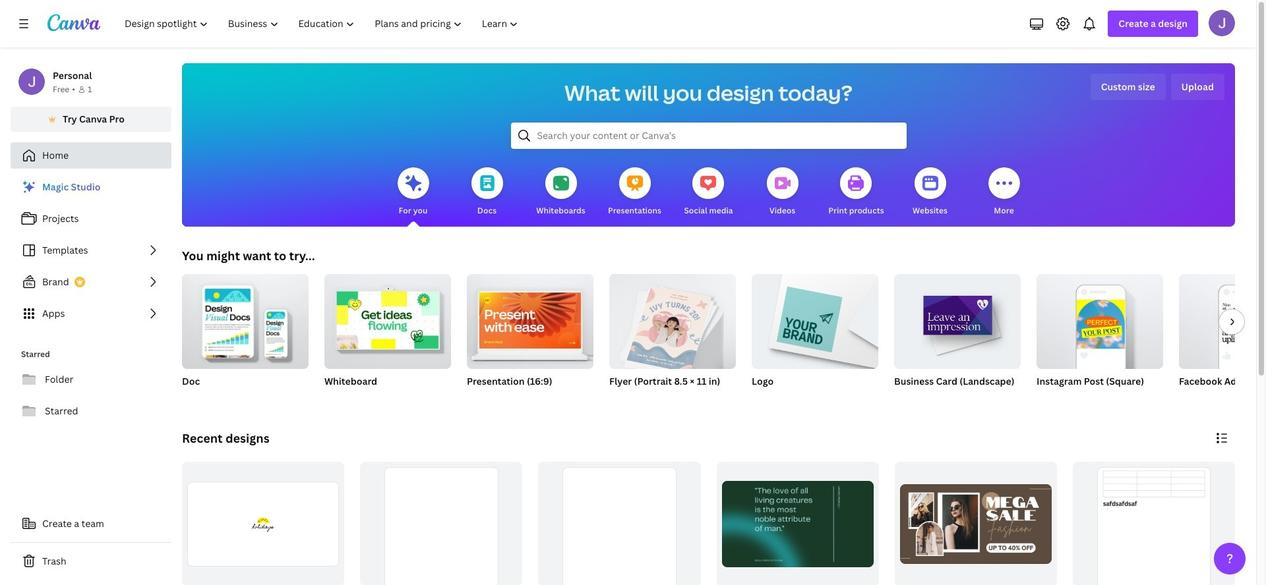 Task type: vqa. For each thing, say whether or not it's contained in the screenshot.
the Warner,
no



Task type: locate. For each thing, give the bounding box(es) containing it.
list
[[11, 174, 172, 327]]

None search field
[[511, 123, 907, 149]]

group
[[182, 269, 309, 405], [182, 269, 309, 369], [325, 269, 451, 405], [325, 269, 451, 369], [467, 269, 594, 405], [467, 269, 594, 369], [609, 269, 736, 405], [609, 269, 736, 374], [1037, 269, 1164, 405], [1037, 269, 1164, 369], [752, 274, 879, 405], [894, 274, 1021, 405], [1179, 274, 1266, 405], [1179, 274, 1266, 369], [182, 462, 344, 586], [360, 462, 523, 586], [538, 462, 701, 586], [717, 462, 879, 586], [895, 462, 1057, 586], [1073, 462, 1235, 586]]



Task type: describe. For each thing, give the bounding box(es) containing it.
Search search field
[[537, 123, 880, 148]]

jacob simon image
[[1209, 10, 1235, 36]]

top level navigation element
[[116, 11, 530, 37]]



